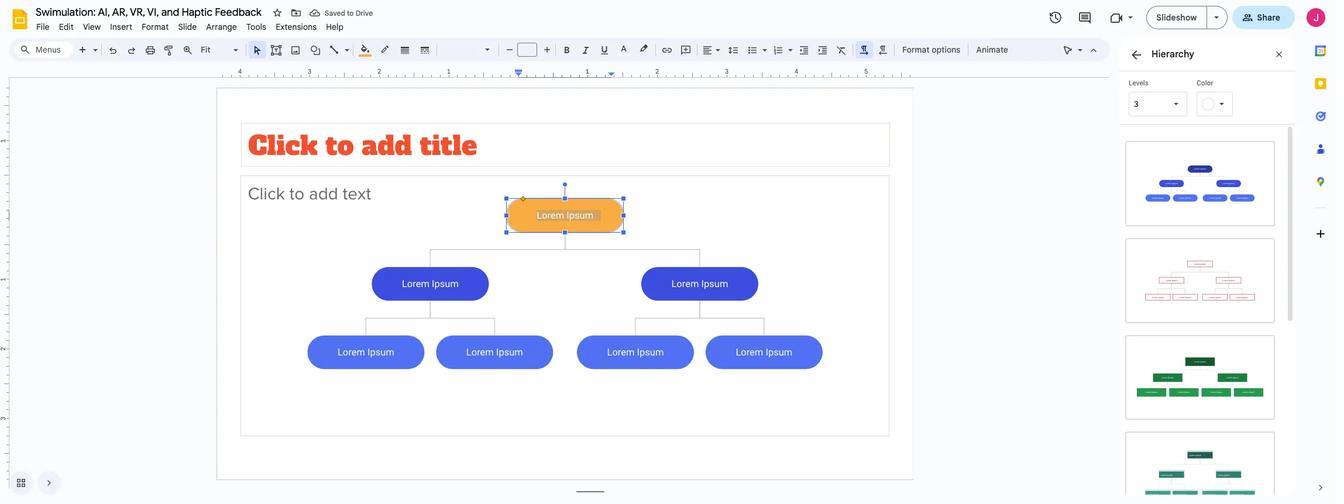 Task type: locate. For each thing, give the bounding box(es) containing it.
hierarchy
[[1152, 49, 1195, 60]]

border weight option
[[398, 42, 412, 58]]

format options
[[903, 44, 961, 55]]

border dash option
[[418, 42, 432, 58]]

saved to drive button
[[307, 5, 376, 21]]

hierarchy application
[[0, 0, 1338, 505]]

share button
[[1233, 6, 1296, 29]]

tools menu item
[[242, 20, 271, 34]]

format down rename text box
[[142, 22, 169, 32]]

Font size field
[[518, 43, 542, 60]]

text color image
[[618, 42, 631, 56]]

file menu item
[[32, 20, 54, 34]]

menu bar containing file
[[32, 15, 348, 35]]

color button
[[1197, 78, 1256, 117]]

1 vertical spatial format
[[903, 44, 930, 55]]

edit menu item
[[54, 20, 78, 34]]

file
[[36, 22, 50, 32]]

shape image
[[309, 42, 322, 58]]

Team hierarchy with three levels with rounded rectangles. Accent color: #4285f4, close to cornflower blue. radio
[[1120, 135, 1282, 232]]

line & paragraph spacing image
[[727, 42, 740, 58]]

tab list
[[1305, 35, 1338, 472]]

extensions menu item
[[271, 20, 322, 34]]

format inside menu item
[[142, 22, 169, 32]]

main toolbar
[[73, 0, 1015, 454]]

option group
[[1120, 125, 1286, 505]]

levels
[[1129, 79, 1149, 87]]

format left options
[[903, 44, 930, 55]]

saved
[[325, 8, 345, 17]]

navigation inside hierarchy application
[[0, 463, 61, 505]]

format for format
[[142, 22, 169, 32]]

levels list box
[[1129, 78, 1188, 117]]

hierarchy section
[[1120, 38, 1296, 505]]

navigation
[[0, 463, 61, 505]]

Team hierarchy with three levels with rectangles and left aligned titles. Accent color: #26a69a, close to green 11. radio
[[1120, 426, 1282, 505]]

format for format options
[[903, 44, 930, 55]]

Font size text field
[[518, 43, 537, 57]]

Rename text field
[[32, 5, 268, 19]]

insert menu item
[[106, 20, 137, 34]]

menu bar
[[32, 15, 348, 35]]

format menu item
[[137, 20, 174, 34]]

fill color: accent 6 #ffab40, close to dark yellow 1 image
[[359, 42, 372, 57]]

Star checkbox
[[269, 5, 286, 21]]

format options button
[[898, 41, 966, 59]]

mode and view toolbar
[[1059, 38, 1104, 61]]

edit
[[59, 22, 74, 32]]

color
[[1197, 79, 1214, 87]]

Zoom field
[[197, 42, 244, 59]]

0 horizontal spatial format
[[142, 22, 169, 32]]

menu bar inside the menu bar banner
[[32, 15, 348, 35]]

1 horizontal spatial format
[[903, 44, 930, 55]]

0 vertical spatial format
[[142, 22, 169, 32]]

format
[[142, 22, 169, 32], [903, 44, 930, 55]]

highlight color image
[[638, 42, 650, 56]]

option group inside 'hierarchy' section
[[1120, 125, 1286, 505]]

start slideshow (⌘+enter) image
[[1215, 16, 1219, 19]]

extensions
[[276, 22, 317, 32]]

format inside button
[[903, 44, 930, 55]]



Task type: describe. For each thing, give the bounding box(es) containing it.
3
[[1135, 100, 1139, 109]]

slideshow
[[1157, 12, 1198, 23]]

insert image image
[[289, 42, 302, 58]]

saved to drive
[[325, 8, 373, 17]]

Team hierarchy with three levels with outline on rectangles. Accent color: #db4437, close to light red berry 1. radio
[[1120, 232, 1282, 329]]

Menus field
[[15, 42, 73, 58]]

to
[[347, 8, 354, 17]]

menu bar banner
[[0, 0, 1338, 505]]

slide menu item
[[174, 20, 202, 34]]

drive
[[356, 8, 373, 17]]

border color: transparent image
[[379, 42, 392, 57]]

arrange
[[206, 22, 237, 32]]

share
[[1258, 12, 1281, 23]]

Zoom text field
[[199, 42, 232, 58]]

tools
[[246, 22, 266, 32]]

new slide with layout image
[[90, 42, 98, 46]]

view
[[83, 22, 101, 32]]

options
[[932, 44, 961, 55]]

tab list inside the menu bar banner
[[1305, 35, 1338, 472]]

animate
[[977, 44, 1009, 55]]

slideshow button
[[1147, 6, 1208, 29]]

Team hierarchy with three levels with rectangles. Accent color: #0f9d58, close to green 11. radio
[[1120, 329, 1282, 426]]

slide
[[178, 22, 197, 32]]

view menu item
[[78, 20, 106, 34]]

animate button
[[972, 41, 1014, 59]]

arrange menu item
[[202, 20, 242, 34]]

insert
[[110, 22, 132, 32]]

help
[[326, 22, 344, 32]]

help menu item
[[322, 20, 348, 34]]



Task type: vqa. For each thing, say whether or not it's contained in the screenshot.
Menu Bar
yes



